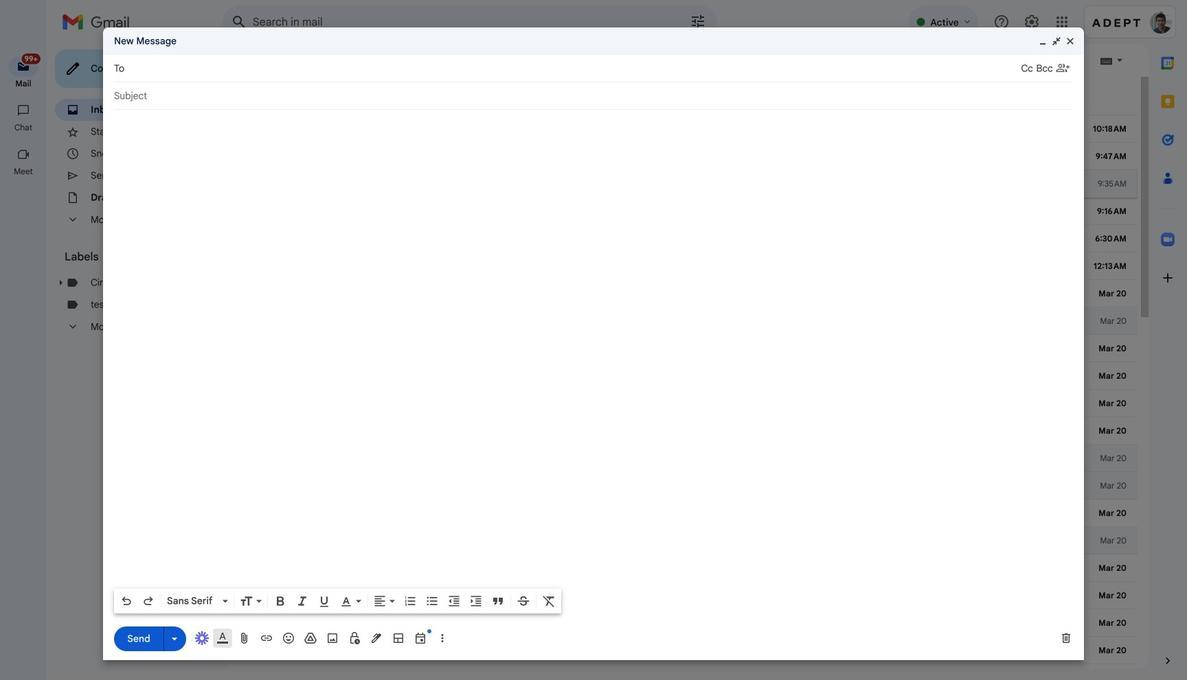 Task type: describe. For each thing, give the bounding box(es) containing it.
2 row from the top
[[223, 143, 1138, 170]]

11 row from the top
[[223, 390, 1138, 418]]

bulleted list ‪(⌘⇧8)‬ image
[[425, 595, 439, 609]]

insert photo image
[[326, 632, 339, 646]]

pop out image
[[1051, 36, 1062, 47]]

attach files image
[[238, 632, 251, 646]]

3 row from the top
[[223, 170, 1138, 198]]

1 horizontal spatial tab list
[[1149, 44, 1187, 631]]

undo ‪(⌘z)‬ image
[[120, 595, 133, 609]]

settings image
[[1024, 14, 1040, 30]]

more options image
[[438, 632, 447, 646]]

16 row from the top
[[223, 528, 1138, 555]]

minimize image
[[1037, 36, 1048, 47]]

gmail image
[[62, 8, 137, 36]]

15 row from the top
[[223, 500, 1138, 528]]

1 row from the top
[[223, 115, 1187, 143]]

Message Body text field
[[114, 117, 1073, 585]]

remove formatting ‪(⌘\)‬ image
[[542, 595, 556, 609]]

italic ‪(⌘i)‬ image
[[295, 595, 309, 609]]

quote ‪(⌘⇧9)‬ image
[[491, 595, 505, 609]]

insert signature image
[[370, 632, 383, 646]]

search in mail image
[[227, 10, 251, 34]]

18 row from the top
[[223, 583, 1138, 610]]

older image
[[1075, 54, 1088, 67]]

insert link ‪(⌘k)‬ image
[[260, 632, 273, 646]]

discard draft ‪(⌘⇧d)‬ image
[[1059, 632, 1073, 646]]

21 row from the top
[[223, 665, 1138, 681]]

select a layout image
[[392, 632, 405, 646]]

17 row from the top
[[223, 555, 1138, 583]]

mail, 839 unread messages image
[[17, 56, 38, 70]]

5 row from the top
[[223, 225, 1138, 253]]

cell inside row
[[412, 123, 1187, 135]]



Task type: locate. For each thing, give the bounding box(es) containing it.
12 row from the top
[[223, 418, 1138, 445]]

formatting options toolbar
[[114, 589, 561, 614]]

insert emoji ‪(⌘⇧2)‬ image
[[282, 632, 295, 646]]

6 row from the top
[[223, 253, 1138, 280]]

13 row from the top
[[223, 445, 1138, 473]]

primary tab
[[223, 77, 395, 115]]

redo ‪(⌘y)‬ image
[[142, 595, 155, 609]]

To recipients text field
[[130, 56, 1021, 81]]

option
[[164, 595, 220, 609]]

advanced search options image
[[684, 8, 712, 35]]

more send options image
[[168, 633, 181, 646]]

main content
[[223, 77, 1187, 681]]

underline ‪(⌘u)‬ image
[[317, 596, 331, 609]]

indent less ‪(⌘[)‬ image
[[447, 595, 461, 609]]

option inside formatting options toolbar
[[164, 595, 220, 609]]

navigation
[[0, 44, 48, 681]]

cell
[[412, 123, 1187, 135]]

9 row from the top
[[223, 335, 1138, 363]]

14 row from the top
[[223, 473, 1138, 500]]

19 row from the top
[[223, 610, 1138, 638]]

heading
[[0, 78, 47, 89], [0, 122, 47, 133], [0, 166, 47, 177], [65, 250, 195, 264]]

bold ‪(⌘b)‬ image
[[273, 595, 287, 609]]

8 row from the top
[[223, 308, 1138, 335]]

dialog
[[103, 27, 1084, 661]]

numbered list ‪(⌘⇧7)‬ image
[[403, 595, 417, 609]]

close image
[[1065, 36, 1076, 47]]

row
[[223, 115, 1187, 143], [223, 143, 1138, 170], [223, 170, 1138, 198], [223, 198, 1138, 225], [223, 225, 1138, 253], [223, 253, 1138, 280], [223, 280, 1138, 308], [223, 308, 1138, 335], [223, 335, 1138, 363], [223, 363, 1138, 390], [223, 390, 1138, 418], [223, 418, 1138, 445], [223, 445, 1138, 473], [223, 473, 1138, 500], [223, 500, 1138, 528], [223, 528, 1138, 555], [223, 555, 1138, 583], [223, 583, 1138, 610], [223, 610, 1138, 638], [223, 638, 1138, 665], [223, 665, 1138, 681]]

0 horizontal spatial tab list
[[223, 77, 1138, 115]]

10 row from the top
[[223, 363, 1138, 390]]

4 row from the top
[[223, 198, 1138, 225]]

set up a time to meet image
[[414, 632, 427, 646]]

7 row from the top
[[223, 280, 1138, 308]]

strikethrough ‪(⌘⇧x)‬ image
[[517, 595, 530, 609]]

updates tab
[[570, 77, 743, 115]]

20 row from the top
[[223, 638, 1138, 665]]

Subject field
[[114, 89, 1073, 103]]

promotions, one new message, tab
[[396, 77, 570, 115]]

refresh image
[[275, 54, 289, 67]]

Search in mail search field
[[223, 5, 717, 38]]

insert files using drive image
[[304, 632, 317, 646]]

tab list
[[1149, 44, 1187, 631], [223, 77, 1138, 115]]

toggle confidential mode image
[[348, 632, 361, 646]]

indent more ‪(⌘])‬ image
[[469, 595, 483, 609]]



Task type: vqa. For each thing, say whether or not it's contained in the screenshot.
Toggle confidential mode IMAGE
yes



